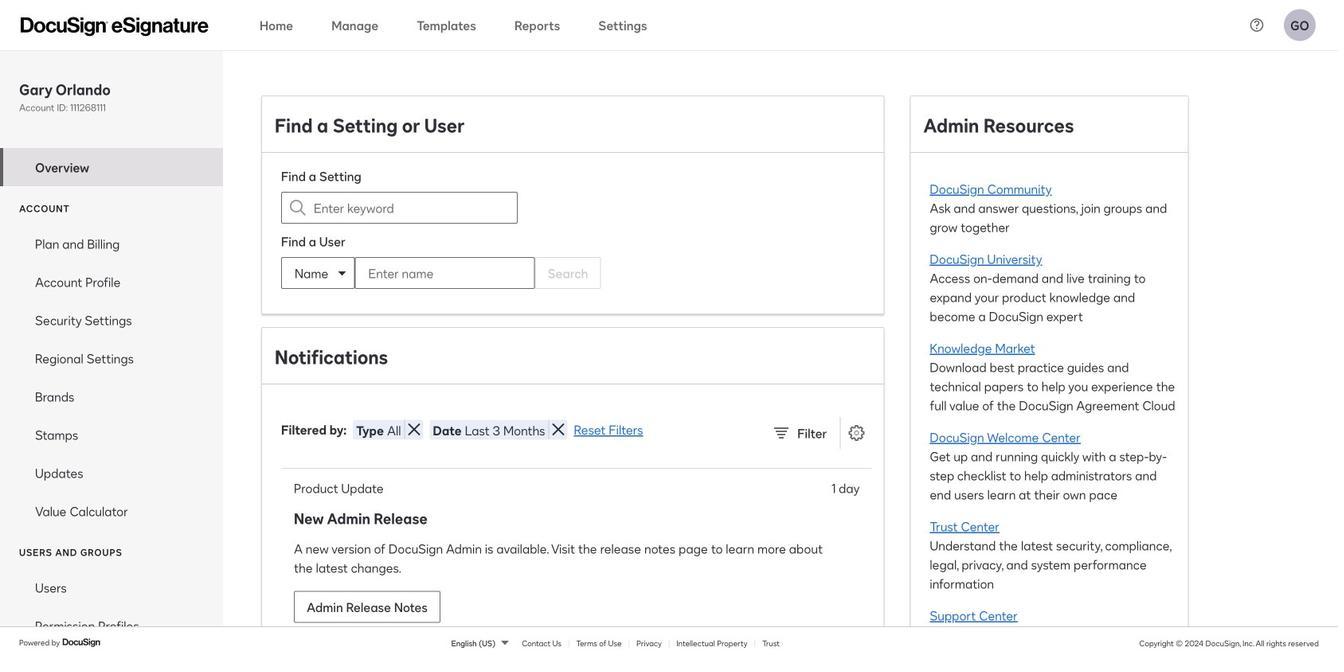 Task type: locate. For each thing, give the bounding box(es) containing it.
Enter name text field
[[356, 258, 503, 289]]

docusign image
[[62, 637, 102, 650]]



Task type: vqa. For each thing, say whether or not it's contained in the screenshot.
Enter keyword text box
yes



Task type: describe. For each thing, give the bounding box(es) containing it.
users and groups element
[[0, 569, 223, 660]]

Enter keyword text field
[[314, 193, 485, 223]]

account element
[[0, 225, 223, 531]]

docusign admin image
[[21, 17, 209, 36]]



